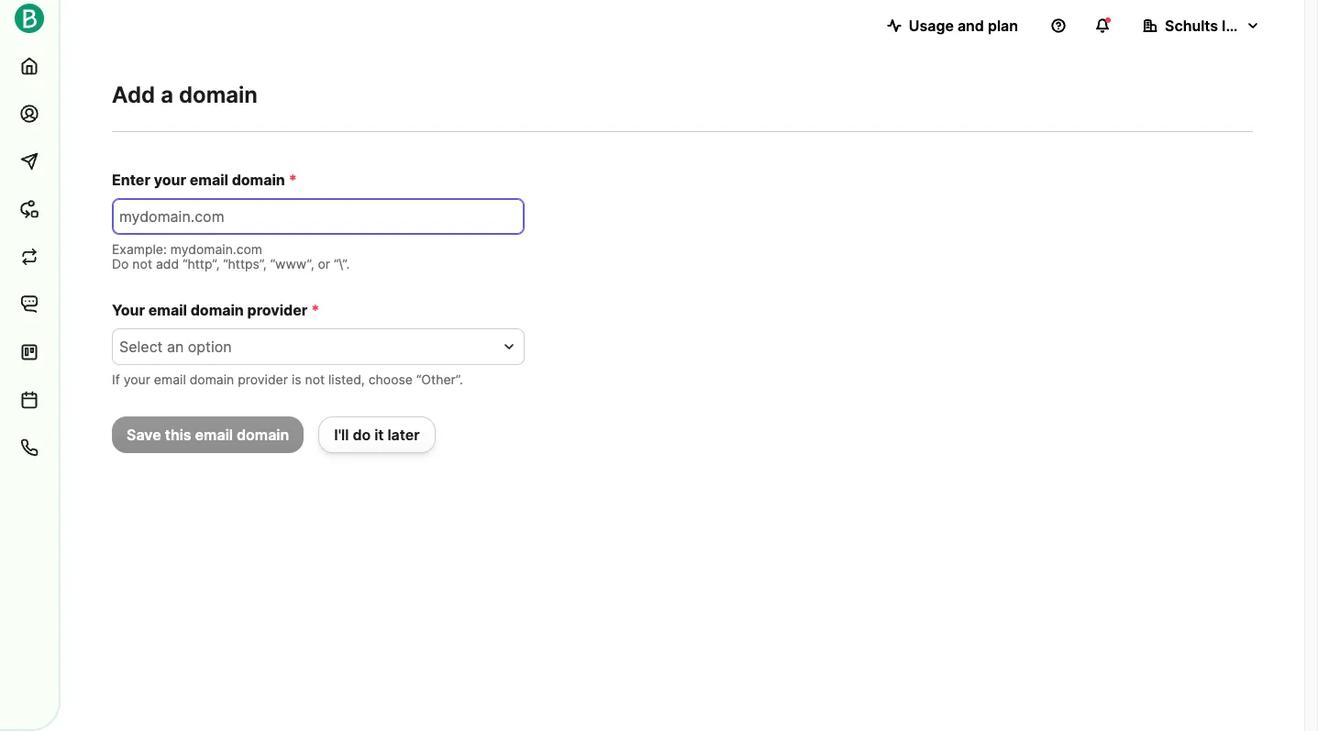 Task type: locate. For each thing, give the bounding box(es) containing it.
"other".
[[417, 372, 463, 387]]

email down an
[[154, 372, 186, 387]]

not right do
[[132, 256, 152, 272]]

domain up option
[[191, 301, 244, 319]]

email right this
[[195, 426, 233, 444]]

it
[[375, 426, 384, 444]]

schults
[[1165, 17, 1219, 35]]

domain inside button
[[237, 426, 289, 444]]

email up mydomain.com
[[190, 171, 228, 189]]

your right enter
[[154, 171, 186, 189]]

* up select an option popup button in the top of the page
[[311, 301, 320, 319]]

usage
[[909, 17, 954, 35]]

example: mydomain.com do not add "http", "https", "www", or "\".
[[112, 241, 350, 272]]

* for enter your email domain *
[[289, 171, 297, 189]]

i'll do it later
[[334, 426, 420, 444]]

0 horizontal spatial *
[[289, 171, 297, 189]]

* up mydomain.com text box
[[289, 171, 297, 189]]

example:
[[112, 241, 167, 257]]

0 horizontal spatial your
[[124, 372, 150, 387]]

is
[[292, 372, 301, 387]]

domain
[[179, 82, 258, 108], [232, 171, 285, 189], [191, 301, 244, 319], [190, 372, 234, 387], [237, 426, 289, 444]]

i'll
[[334, 426, 349, 444]]

mydomain.com
[[170, 241, 262, 257]]

schults inc button
[[1129, 7, 1276, 44]]

email for if
[[154, 372, 186, 387]]

1 vertical spatial your
[[124, 372, 150, 387]]

1 horizontal spatial *
[[311, 301, 320, 319]]

provider left is on the bottom of the page
[[238, 372, 288, 387]]

domain down the if your email domain provider is not listed, choose "other".
[[237, 426, 289, 444]]

listed,
[[329, 372, 365, 387]]

1 vertical spatial *
[[311, 301, 320, 319]]

1 vertical spatial not
[[305, 372, 325, 387]]

provider
[[247, 301, 308, 319], [238, 372, 288, 387]]

do
[[112, 256, 129, 272]]

your email domain provider *
[[112, 301, 320, 319]]

"http",
[[183, 256, 220, 272]]

domain down option
[[190, 372, 234, 387]]

select an option
[[119, 338, 232, 356]]

inc
[[1222, 17, 1244, 35]]

provider down "www",
[[247, 301, 308, 319]]

domain up mydomain.com text box
[[232, 171, 285, 189]]

domain for enter
[[232, 171, 285, 189]]

choose
[[369, 372, 413, 387]]

* for your email domain provider *
[[311, 301, 320, 319]]

your
[[154, 171, 186, 189], [124, 372, 150, 387]]

your right if
[[124, 372, 150, 387]]

a
[[161, 82, 173, 108]]

domain for if
[[190, 372, 234, 387]]

*
[[289, 171, 297, 189], [311, 301, 320, 319]]

1 horizontal spatial your
[[154, 171, 186, 189]]

0 vertical spatial your
[[154, 171, 186, 189]]

email inside button
[[195, 426, 233, 444]]

select
[[119, 338, 163, 356]]

i'll do it later button
[[319, 417, 436, 453]]

not
[[132, 256, 152, 272], [305, 372, 325, 387]]

later
[[388, 426, 420, 444]]

not right is on the bottom of the page
[[305, 372, 325, 387]]

this
[[165, 426, 191, 444]]

mydomain.com text field
[[112, 198, 525, 235]]

0 vertical spatial *
[[289, 171, 297, 189]]

1 horizontal spatial not
[[305, 372, 325, 387]]

email
[[190, 171, 228, 189], [148, 301, 187, 319], [154, 372, 186, 387], [195, 426, 233, 444]]

"www",
[[270, 256, 314, 272]]

0 horizontal spatial not
[[132, 256, 152, 272]]

0 vertical spatial not
[[132, 256, 152, 272]]



Task type: describe. For each thing, give the bounding box(es) containing it.
save this email domain button
[[112, 417, 304, 453]]

or
[[318, 256, 330, 272]]

usage and plan
[[909, 17, 1019, 35]]

your for enter
[[154, 171, 186, 189]]

"https",
[[223, 256, 267, 272]]

1 vertical spatial provider
[[238, 372, 288, 387]]

plan
[[988, 17, 1019, 35]]

enter
[[112, 171, 150, 189]]

email for save
[[195, 426, 233, 444]]

domain for save
[[237, 426, 289, 444]]

usage and plan button
[[872, 7, 1033, 44]]

save this email domain
[[127, 426, 289, 444]]

email up an
[[148, 301, 187, 319]]

your for if
[[124, 372, 150, 387]]

add
[[156, 256, 179, 272]]

enter your email domain *
[[112, 171, 297, 189]]

your
[[112, 301, 145, 319]]

an
[[167, 338, 184, 356]]

domain right a
[[179, 82, 258, 108]]

not inside example: mydomain.com do not add "http", "https", "www", or "\".
[[132, 256, 152, 272]]

save
[[127, 426, 161, 444]]

select an option button
[[112, 329, 525, 365]]

email for enter
[[190, 171, 228, 189]]

option
[[188, 338, 232, 356]]

do
[[353, 426, 371, 444]]

if
[[112, 372, 120, 387]]

0 vertical spatial provider
[[247, 301, 308, 319]]

add
[[112, 82, 155, 108]]

if your email domain provider is not listed, choose "other".
[[112, 372, 463, 387]]

"\".
[[334, 256, 350, 272]]

add a domain
[[112, 82, 258, 108]]

and
[[958, 17, 985, 35]]

schults inc
[[1165, 17, 1244, 35]]



Task type: vqa. For each thing, say whether or not it's contained in the screenshot.
mydomain.com
yes



